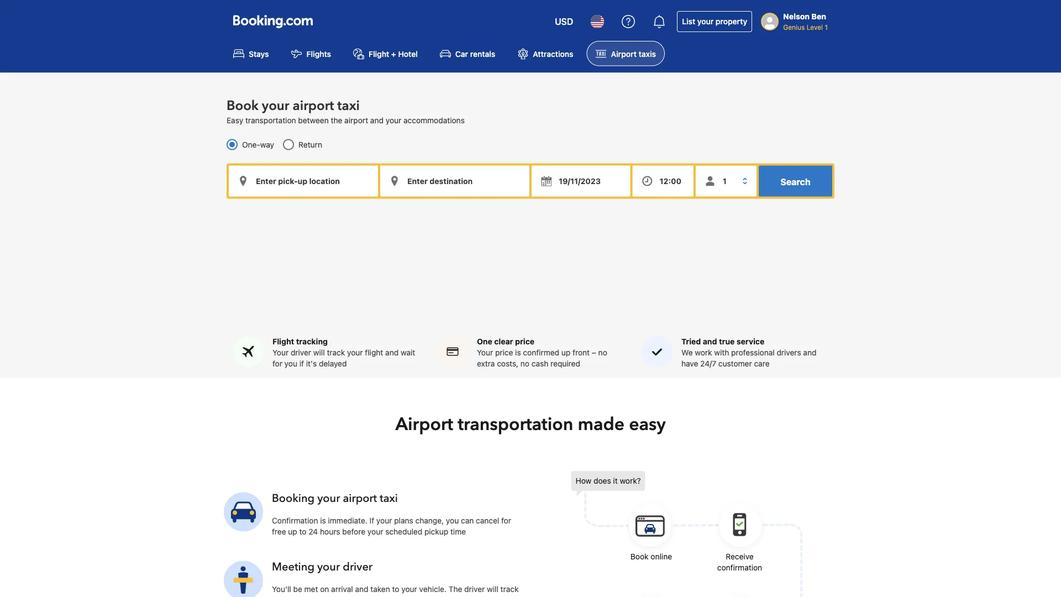 Task type: vqa. For each thing, say whether or not it's contained in the screenshot.
REQUIRED
yes



Task type: describe. For each thing, give the bounding box(es) containing it.
immediate.
[[328, 516, 368, 525]]

1 horizontal spatial price
[[515, 337, 535, 346]]

drivers
[[777, 348, 802, 357]]

clear
[[495, 337, 514, 346]]

confirmed
[[523, 348, 560, 357]]

easy
[[227, 115, 243, 125]]

search
[[781, 176, 811, 187]]

is inside one clear price your price is confirmed up front – no extra costs, no cash required
[[516, 348, 521, 357]]

24/7
[[701, 359, 717, 368]]

you inside confirmation is immediate. if your plans change, you can cancel for free up to 24 hours before your scheduled pickup time
[[446, 516, 459, 525]]

the
[[331, 115, 343, 125]]

your inside flight tracking your driver will track your flight and wait for you if it's delayed
[[273, 348, 289, 357]]

booking airport taxi image for meeting your driver
[[224, 561, 263, 597]]

24
[[309, 527, 318, 536]]

meeting your driver
[[272, 560, 373, 575]]

stays link
[[225, 41, 278, 66]]

cancel
[[476, 516, 500, 525]]

book online
[[631, 552, 673, 561]]

taxi for book
[[338, 97, 360, 115]]

true
[[719, 337, 735, 346]]

your up immediate.
[[318, 491, 340, 506]]

your right if
[[377, 516, 392, 525]]

plans
[[394, 516, 414, 525]]

service
[[737, 337, 765, 346]]

and inside book your airport taxi easy transportation between the airport and your accommodations
[[370, 115, 384, 125]]

delayed inside you'll be met on arrival and taken to your vehicle. the driver will track your flight, so they'll be waiting if it's delayed
[[405, 596, 433, 597]]

+
[[391, 49, 396, 58]]

attractions
[[533, 49, 574, 58]]

Enter destination text field
[[380, 166, 530, 196]]

list your property link
[[678, 11, 753, 32]]

one clear price your price is confirmed up front – no extra costs, no cash required
[[477, 337, 608, 368]]

cash
[[532, 359, 549, 368]]

1 vertical spatial driver
[[343, 560, 373, 575]]

accommodations
[[404, 115, 465, 125]]

attractions link
[[509, 41, 583, 66]]

one
[[477, 337, 493, 346]]

professional
[[732, 348, 775, 357]]

taxi for booking
[[380, 491, 398, 506]]

flight for flight tracking your driver will track your flight and wait for you if it's delayed
[[273, 337, 294, 346]]

made
[[578, 413, 625, 437]]

work?
[[620, 476, 641, 486]]

return
[[299, 140, 322, 149]]

booking your airport taxi
[[272, 491, 398, 506]]

scheduled
[[386, 527, 423, 536]]

19/11/2023 button
[[532, 166, 631, 196]]

hours
[[320, 527, 340, 536]]

usd button
[[549, 8, 580, 35]]

how does it work?
[[576, 476, 641, 486]]

and right the drivers
[[804, 348, 817, 357]]

1 vertical spatial no
[[521, 359, 530, 368]]

your down if
[[368, 527, 383, 536]]

your inside one clear price your price is confirmed up front – no extra costs, no cash required
[[477, 348, 493, 357]]

flight
[[365, 348, 383, 357]]

12:00
[[660, 176, 682, 185]]

1 vertical spatial transportation
[[458, 413, 574, 437]]

level
[[807, 23, 823, 31]]

nelson
[[784, 12, 810, 21]]

you'll be met on arrival and taken to your vehicle. the driver will track your flight, so they'll be waiting if it's delayed
[[272, 585, 519, 597]]

meeting
[[272, 560, 315, 575]]

property
[[716, 17, 748, 26]]

the
[[449, 585, 463, 594]]

front
[[573, 348, 590, 357]]

flight tracking your driver will track your flight and wait for you if it's delayed
[[273, 337, 415, 368]]

ben
[[812, 12, 827, 21]]

waiting
[[358, 596, 383, 597]]

one-
[[242, 140, 260, 149]]

airport transportation made easy
[[396, 413, 666, 437]]

your left accommodations
[[386, 115, 402, 125]]

free
[[272, 527, 286, 536]]

pickup
[[425, 527, 449, 536]]

flight + hotel
[[369, 49, 418, 58]]

flight,
[[290, 596, 310, 597]]

track inside you'll be met on arrival and taken to your vehicle. the driver will track your flight, so they'll be waiting if it's delayed
[[501, 585, 519, 594]]

up inside confirmation is immediate. if your plans change, you can cancel for free up to 24 hours before your scheduled pickup time
[[288, 527, 297, 536]]

your up on
[[317, 560, 340, 575]]

for for confirmation is immediate. if your plans change, you can cancel for free up to 24 hours before your scheduled pickup time
[[502, 516, 512, 525]]

if
[[370, 516, 374, 525]]

will inside flight tracking your driver will track your flight and wait for you if it's delayed
[[313, 348, 325, 357]]

confirmation
[[718, 563, 763, 572]]

and inside flight tracking your driver will track your flight and wait for you if it's delayed
[[386, 348, 399, 357]]

it's inside you'll be met on arrival and taken to your vehicle. the driver will track your flight, so they'll be waiting if it's delayed
[[392, 596, 403, 597]]

and inside you'll be met on arrival and taken to your vehicle. the driver will track your flight, so they'll be waiting if it's delayed
[[355, 585, 369, 594]]

car rentals link
[[431, 41, 504, 66]]

airport taxis
[[611, 49, 656, 58]]

booking airport taxi image for booking your airport taxi
[[224, 493, 263, 532]]

taxis
[[639, 49, 656, 58]]

vehicle.
[[420, 585, 447, 594]]

airport for book
[[293, 97, 334, 115]]

19/11/2023
[[559, 176, 601, 185]]

we
[[682, 348, 693, 357]]

extra
[[477, 359, 495, 368]]



Task type: locate. For each thing, give the bounding box(es) containing it.
tried and true service we work with professional drivers and have 24/7 customer care
[[682, 337, 817, 368]]

customer
[[719, 359, 752, 368]]

flight inside flight tracking your driver will track your flight and wait for you if it's delayed
[[273, 337, 294, 346]]

no right –
[[599, 348, 608, 357]]

booking airport taxi image
[[572, 471, 804, 597], [224, 493, 263, 532], [224, 561, 263, 597]]

1 horizontal spatial will
[[487, 585, 499, 594]]

and up 'waiting'
[[355, 585, 369, 594]]

taken
[[371, 585, 390, 594]]

taxi up plans
[[380, 491, 398, 506]]

receive confirmation
[[718, 552, 763, 572]]

your inside 'link'
[[698, 17, 714, 26]]

track right the
[[501, 585, 519, 594]]

care
[[755, 359, 770, 368]]

your left "flight"
[[347, 348, 363, 357]]

airport
[[611, 49, 637, 58], [396, 413, 454, 437]]

flight + hotel link
[[345, 41, 427, 66]]

1 horizontal spatial to
[[392, 585, 400, 594]]

nelson ben genius level 1
[[784, 12, 828, 31]]

1 vertical spatial book
[[631, 552, 649, 561]]

12:00 button
[[633, 166, 694, 196]]

taxi inside book your airport taxi easy transportation between the airport and your accommodations
[[338, 97, 360, 115]]

1 horizontal spatial airport
[[611, 49, 637, 58]]

1 horizontal spatial book
[[631, 552, 649, 561]]

0 vertical spatial taxi
[[338, 97, 360, 115]]

0 horizontal spatial driver
[[291, 348, 311, 357]]

0 vertical spatial book
[[227, 97, 259, 115]]

0 horizontal spatial is
[[320, 516, 326, 525]]

–
[[592, 348, 597, 357]]

your
[[698, 17, 714, 26], [262, 97, 290, 115], [386, 115, 402, 125], [347, 348, 363, 357], [318, 491, 340, 506], [377, 516, 392, 525], [368, 527, 383, 536], [317, 560, 340, 575], [402, 585, 417, 594], [272, 596, 288, 597]]

0 vertical spatial for
[[273, 359, 283, 368]]

airport for airport transportation made easy
[[396, 413, 454, 437]]

easy
[[629, 413, 666, 437]]

1 your from the left
[[273, 348, 289, 357]]

confirmation
[[272, 516, 318, 525]]

usd
[[555, 16, 574, 27]]

0 horizontal spatial up
[[288, 527, 297, 536]]

1 vertical spatial airport
[[396, 413, 454, 437]]

costs,
[[497, 359, 519, 368]]

0 horizontal spatial delayed
[[319, 359, 347, 368]]

1 vertical spatial up
[[288, 527, 297, 536]]

you up time
[[446, 516, 459, 525]]

0 vertical spatial track
[[327, 348, 345, 357]]

0 vertical spatial airport
[[611, 49, 637, 58]]

price down clear
[[495, 348, 513, 357]]

how
[[576, 476, 592, 486]]

taxi up the
[[338, 97, 360, 115]]

it
[[614, 476, 618, 486]]

no
[[599, 348, 608, 357], [521, 359, 530, 368]]

airport inside airport taxis link
[[611, 49, 637, 58]]

car
[[456, 49, 468, 58]]

1 horizontal spatial it's
[[392, 596, 403, 597]]

so
[[313, 596, 321, 597]]

0 horizontal spatial you
[[285, 359, 298, 368]]

genius
[[784, 23, 805, 31]]

1 horizontal spatial up
[[562, 348, 571, 357]]

will down the "tracking"
[[313, 348, 325, 357]]

for inside confirmation is immediate. if your plans change, you can cancel for free up to 24 hours before your scheduled pickup time
[[502, 516, 512, 525]]

driver inside flight tracking your driver will track your flight and wait for you if it's delayed
[[291, 348, 311, 357]]

flights link
[[282, 41, 340, 66]]

your left vehicle.
[[402, 585, 417, 594]]

0 horizontal spatial price
[[495, 348, 513, 357]]

met
[[305, 585, 318, 594]]

on
[[320, 585, 329, 594]]

airport up the "between"
[[293, 97, 334, 115]]

driver
[[291, 348, 311, 357], [343, 560, 373, 575], [465, 585, 485, 594]]

if down the "tracking"
[[300, 359, 304, 368]]

and left 'wait' in the bottom left of the page
[[386, 348, 399, 357]]

it's right 'waiting'
[[392, 596, 403, 597]]

1 horizontal spatial flight
[[369, 49, 389, 58]]

0 vertical spatial delayed
[[319, 359, 347, 368]]

1 horizontal spatial your
[[477, 348, 493, 357]]

0 vertical spatial no
[[599, 348, 608, 357]]

be up flight,
[[293, 585, 302, 594]]

0 vertical spatial is
[[516, 348, 521, 357]]

1 horizontal spatial if
[[385, 596, 390, 597]]

0 horizontal spatial track
[[327, 348, 345, 357]]

for inside flight tracking your driver will track your flight and wait for you if it's delayed
[[273, 359, 283, 368]]

delayed inside flight tracking your driver will track your flight and wait for you if it's delayed
[[319, 359, 347, 368]]

and up work
[[703, 337, 718, 346]]

0 horizontal spatial your
[[273, 348, 289, 357]]

delayed down vehicle.
[[405, 596, 433, 597]]

it's down the "tracking"
[[306, 359, 317, 368]]

airport for airport taxis
[[611, 49, 637, 58]]

book up easy
[[227, 97, 259, 115]]

book inside book your airport taxi easy transportation between the airport and your accommodations
[[227, 97, 259, 115]]

0 horizontal spatial it's
[[306, 359, 317, 368]]

driver right the
[[465, 585, 485, 594]]

1 vertical spatial if
[[385, 596, 390, 597]]

0 vertical spatial airport
[[293, 97, 334, 115]]

stays
[[249, 49, 269, 58]]

time
[[451, 527, 466, 536]]

0 horizontal spatial transportation
[[246, 115, 296, 125]]

2 vertical spatial driver
[[465, 585, 485, 594]]

0 horizontal spatial be
[[293, 585, 302, 594]]

airport taxis link
[[587, 41, 665, 66]]

0 horizontal spatial for
[[273, 359, 283, 368]]

can
[[461, 516, 474, 525]]

before
[[342, 527, 366, 536]]

airport up if
[[343, 491, 377, 506]]

is up costs,
[[516, 348, 521, 357]]

1 vertical spatial track
[[501, 585, 519, 594]]

2 your from the left
[[477, 348, 493, 357]]

airport for booking
[[343, 491, 377, 506]]

will inside you'll be met on arrival and taken to your vehicle. the driver will track your flight, so they'll be waiting if it's delayed
[[487, 585, 499, 594]]

up down confirmation
[[288, 527, 297, 536]]

track down the "tracking"
[[327, 348, 345, 357]]

one-way
[[242, 140, 274, 149]]

1 horizontal spatial is
[[516, 348, 521, 357]]

be down the "arrival"
[[347, 596, 356, 597]]

0 horizontal spatial flight
[[273, 337, 294, 346]]

your right list
[[698, 17, 714, 26]]

driver down the "tracking"
[[291, 348, 311, 357]]

price
[[515, 337, 535, 346], [495, 348, 513, 357]]

with
[[715, 348, 730, 357]]

delayed
[[319, 359, 347, 368], [405, 596, 433, 597]]

tracking
[[296, 337, 328, 346]]

up inside one clear price your price is confirmed up front – no extra costs, no cash required
[[562, 348, 571, 357]]

list your property
[[683, 17, 748, 26]]

1 vertical spatial is
[[320, 516, 326, 525]]

transportation inside book your airport taxi easy transportation between the airport and your accommodations
[[246, 115, 296, 125]]

driver inside you'll be met on arrival and taken to your vehicle. the driver will track your flight, so they'll be waiting if it's delayed
[[465, 585, 485, 594]]

list
[[683, 17, 696, 26]]

book for your
[[227, 97, 259, 115]]

1 vertical spatial it's
[[392, 596, 403, 597]]

1 horizontal spatial for
[[502, 516, 512, 525]]

0 vertical spatial to
[[300, 527, 307, 536]]

to inside confirmation is immediate. if your plans change, you can cancel for free up to 24 hours before your scheduled pickup time
[[300, 527, 307, 536]]

tried
[[682, 337, 701, 346]]

and
[[370, 115, 384, 125], [703, 337, 718, 346], [386, 348, 399, 357], [804, 348, 817, 357], [355, 585, 369, 594]]

1 vertical spatial price
[[495, 348, 513, 357]]

you down the "tracking"
[[285, 359, 298, 368]]

required
[[551, 359, 581, 368]]

flight for flight + hotel
[[369, 49, 389, 58]]

arrival
[[331, 585, 353, 594]]

for
[[273, 359, 283, 368], [502, 516, 512, 525]]

to
[[300, 527, 307, 536], [392, 585, 400, 594]]

taxi
[[338, 97, 360, 115], [380, 491, 398, 506]]

0 vertical spatial if
[[300, 359, 304, 368]]

work
[[695, 348, 713, 357]]

0 horizontal spatial to
[[300, 527, 307, 536]]

price up confirmed
[[515, 337, 535, 346]]

0 vertical spatial you
[[285, 359, 298, 368]]

booking.com online hotel reservations image
[[233, 15, 313, 28]]

booking
[[272, 491, 315, 506]]

book left 'online'
[[631, 552, 649, 561]]

1 horizontal spatial be
[[347, 596, 356, 597]]

1 horizontal spatial you
[[446, 516, 459, 525]]

1 horizontal spatial no
[[599, 348, 608, 357]]

airport
[[293, 97, 334, 115], [345, 115, 368, 125], [343, 491, 377, 506]]

book your airport taxi easy transportation between the airport and your accommodations
[[227, 97, 465, 125]]

receive
[[726, 552, 754, 561]]

and right the
[[370, 115, 384, 125]]

0 vertical spatial price
[[515, 337, 535, 346]]

flight left "+"
[[369, 49, 389, 58]]

for for flight tracking your driver will track your flight and wait for you if it's delayed
[[273, 359, 283, 368]]

1 vertical spatial be
[[347, 596, 356, 597]]

0 vertical spatial flight
[[369, 49, 389, 58]]

you'll
[[272, 585, 291, 594]]

if inside flight tracking your driver will track your flight and wait for you if it's delayed
[[300, 359, 304, 368]]

your inside flight tracking your driver will track your flight and wait for you if it's delayed
[[347, 348, 363, 357]]

they'll
[[323, 596, 345, 597]]

your up way in the left of the page
[[262, 97, 290, 115]]

0 vertical spatial transportation
[[246, 115, 296, 125]]

you inside flight tracking your driver will track your flight and wait for you if it's delayed
[[285, 359, 298, 368]]

0 vertical spatial up
[[562, 348, 571, 357]]

0 vertical spatial will
[[313, 348, 325, 357]]

0 horizontal spatial taxi
[[338, 97, 360, 115]]

track inside flight tracking your driver will track your flight and wait for you if it's delayed
[[327, 348, 345, 357]]

between
[[298, 115, 329, 125]]

1 vertical spatial for
[[502, 516, 512, 525]]

will right the
[[487, 585, 499, 594]]

transportation
[[246, 115, 296, 125], [458, 413, 574, 437]]

0 horizontal spatial airport
[[396, 413, 454, 437]]

book for online
[[631, 552, 649, 561]]

hotel
[[398, 49, 418, 58]]

Enter pick-up location text field
[[229, 166, 378, 196]]

0 horizontal spatial if
[[300, 359, 304, 368]]

flight
[[369, 49, 389, 58], [273, 337, 294, 346]]

wait
[[401, 348, 415, 357]]

1 vertical spatial taxi
[[380, 491, 398, 506]]

1 vertical spatial you
[[446, 516, 459, 525]]

1 horizontal spatial delayed
[[405, 596, 433, 597]]

to right taken
[[392, 585, 400, 594]]

0 horizontal spatial no
[[521, 359, 530, 368]]

it's inside flight tracking your driver will track your flight and wait for you if it's delayed
[[306, 359, 317, 368]]

0 vertical spatial it's
[[306, 359, 317, 368]]

1 horizontal spatial taxi
[[380, 491, 398, 506]]

1 vertical spatial delayed
[[405, 596, 433, 597]]

to left 24
[[300, 527, 307, 536]]

your down you'll
[[272, 596, 288, 597]]

2 horizontal spatial driver
[[465, 585, 485, 594]]

flight left the "tracking"
[[273, 337, 294, 346]]

up up required
[[562, 348, 571, 357]]

delayed down the "tracking"
[[319, 359, 347, 368]]

change,
[[416, 516, 444, 525]]

track
[[327, 348, 345, 357], [501, 585, 519, 594]]

2 vertical spatial airport
[[343, 491, 377, 506]]

1 vertical spatial will
[[487, 585, 499, 594]]

if down taken
[[385, 596, 390, 597]]

is inside confirmation is immediate. if your plans change, you can cancel for free up to 24 hours before your scheduled pickup time
[[320, 516, 326, 525]]

1 horizontal spatial driver
[[343, 560, 373, 575]]

1 vertical spatial airport
[[345, 115, 368, 125]]

1 horizontal spatial track
[[501, 585, 519, 594]]

0 vertical spatial be
[[293, 585, 302, 594]]

no left cash
[[521, 359, 530, 368]]

is
[[516, 348, 521, 357], [320, 516, 326, 525]]

1 vertical spatial to
[[392, 585, 400, 594]]

to inside you'll be met on arrival and taken to your vehicle. the driver will track your flight, so they'll be waiting if it's delayed
[[392, 585, 400, 594]]

search button
[[759, 166, 833, 196]]

if
[[300, 359, 304, 368], [385, 596, 390, 597]]

way
[[260, 140, 274, 149]]

1
[[825, 23, 828, 31]]

is up hours
[[320, 516, 326, 525]]

0 vertical spatial driver
[[291, 348, 311, 357]]

1 vertical spatial flight
[[273, 337, 294, 346]]

driver up the "arrival"
[[343, 560, 373, 575]]

1 horizontal spatial transportation
[[458, 413, 574, 437]]

online
[[651, 552, 673, 561]]

0 horizontal spatial book
[[227, 97, 259, 115]]

airport right the
[[345, 115, 368, 125]]

if inside you'll be met on arrival and taken to your vehicle. the driver will track your flight, so they'll be waiting if it's delayed
[[385, 596, 390, 597]]

0 horizontal spatial will
[[313, 348, 325, 357]]



